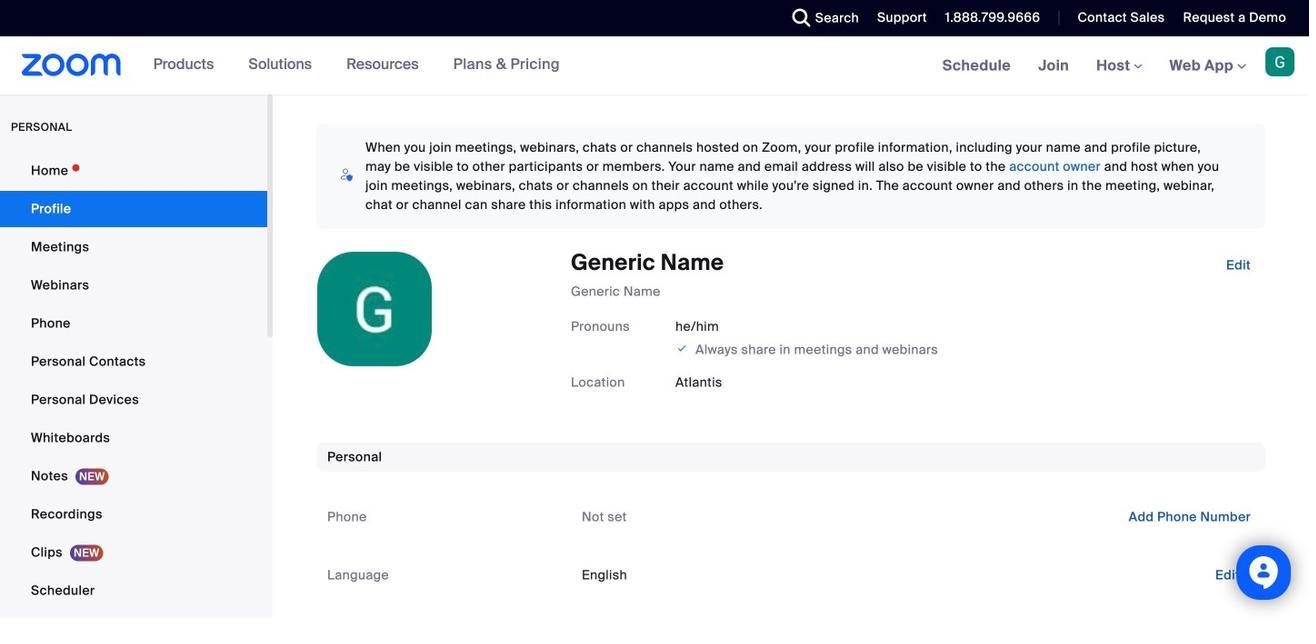 Task type: locate. For each thing, give the bounding box(es) containing it.
zoom logo image
[[22, 54, 121, 76]]

profile picture image
[[1266, 47, 1295, 76]]

banner
[[0, 36, 1309, 96]]



Task type: describe. For each thing, give the bounding box(es) containing it.
product information navigation
[[140, 36, 574, 95]]

checked image
[[676, 340, 689, 358]]

user photo image
[[317, 252, 432, 366]]

meetings navigation
[[929, 36, 1309, 96]]

edit user photo image
[[360, 301, 389, 317]]

personal menu menu
[[0, 153, 267, 618]]



Task type: vqa. For each thing, say whether or not it's contained in the screenshot.
checked image
yes



